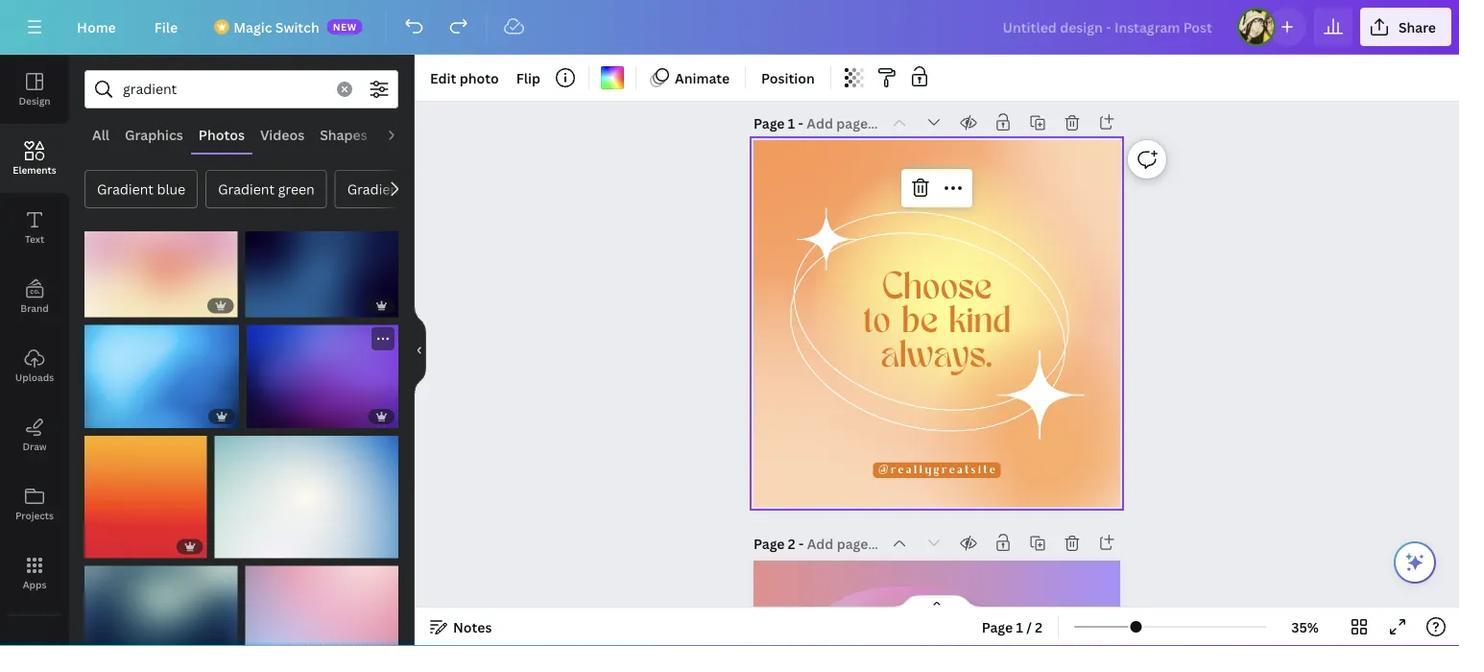 Task type: vqa. For each thing, say whether or not it's contained in the screenshot.
YELLOW MODERN STUDY WITH ME YOUTUBE THUMBNAIL
no



Task type: locate. For each thing, give the bounding box(es) containing it.
pro
[[367, 410, 389, 423]]

animate
[[675, 69, 730, 87]]

graphics button
[[117, 116, 191, 153]]

1 vertical spatial 2
[[1035, 618, 1043, 636]]

flip
[[516, 69, 541, 87]]

0 horizontal spatial 1
[[788, 114, 795, 132]]

green
[[278, 180, 315, 198]]

1 vertical spatial page
[[754, 534, 785, 553]]

gradient inside 'button'
[[218, 180, 275, 198]]

gradient blue
[[97, 180, 185, 198]]

1 vertical spatial pink gradient background image
[[245, 566, 398, 646]]

videos
[[260, 125, 305, 144]]

1 vertical spatial -
[[799, 534, 804, 553]]

gradient for gradient red
[[347, 180, 404, 198]]

2 right /
[[1035, 618, 1043, 636]]

1 horizontal spatial 1
[[1016, 618, 1023, 636]]

uploads button
[[0, 331, 69, 400]]

1 horizontal spatial 2
[[1035, 618, 1043, 636]]

page inside button
[[982, 618, 1013, 636]]

1 horizontal spatial pink gradient background image
[[245, 566, 398, 646]]

0 vertical spatial page
[[754, 114, 785, 132]]

0 vertical spatial 1
[[788, 114, 795, 132]]

edit photo
[[430, 69, 499, 87]]

page left /
[[982, 618, 1013, 636]]

brand button
[[0, 262, 69, 331]]

gradient green
[[218, 180, 315, 198]]

page down position popup button
[[754, 114, 785, 132]]

1 down position popup button
[[788, 114, 795, 132]]

gradient left green
[[218, 180, 275, 198]]

side panel tab list
[[0, 55, 69, 646]]

- left page title text box
[[798, 114, 804, 132]]

main menu bar
[[0, 0, 1459, 55]]

file
[[154, 18, 178, 36]]

all
[[92, 125, 109, 144]]

2 horizontal spatial gradient
[[347, 180, 404, 198]]

audio image
[[0, 623, 69, 646]]

shapes button
[[312, 116, 375, 153]]

projects button
[[0, 469, 69, 539]]

aesthetic geometric minimalist line image
[[789, 208, 1085, 439]]

0 vertical spatial 2
[[788, 534, 796, 553]]

1 inside page 1 / 2 button
[[1016, 618, 1023, 636]]

group
[[84, 220, 238, 317], [245, 220, 398, 317], [84, 314, 239, 428], [84, 424, 207, 558], [215, 424, 398, 558], [84, 555, 238, 646], [245, 555, 398, 646]]

position
[[761, 69, 815, 87]]

page
[[754, 114, 785, 132], [754, 534, 785, 553], [982, 618, 1013, 636]]

notes button
[[422, 612, 500, 642]]

graphics
[[125, 125, 183, 144]]

2 gradient from the left
[[218, 180, 275, 198]]

2 vertical spatial page
[[982, 618, 1013, 636]]

red orange gradient background image
[[84, 436, 207, 558]]

1
[[788, 114, 795, 132], [1016, 618, 1023, 636]]

blue gradient background image
[[84, 325, 239, 428]]

page for page 1
[[754, 114, 785, 132]]

0 horizontal spatial pink gradient background image
[[84, 231, 238, 317]]

projects
[[15, 509, 54, 522]]

pink gradient background image
[[84, 231, 238, 317], [245, 566, 398, 646]]

color background image
[[247, 325, 398, 428]]

pro group
[[247, 315, 398, 428]]

text
[[25, 232, 44, 245]]

1 for /
[[1016, 618, 1023, 636]]

home link
[[61, 8, 131, 46]]

35% button
[[1274, 612, 1336, 642]]

gradient
[[97, 180, 154, 198], [218, 180, 275, 198], [347, 180, 404, 198]]

page left page title text field
[[754, 534, 785, 553]]

dark blue gradient background image
[[84, 566, 238, 646]]

@reallygreatsite
[[879, 465, 997, 476]]

always.
[[881, 339, 993, 376]]

choose
[[882, 271, 992, 308]]

0 horizontal spatial gradient
[[97, 180, 154, 198]]

gradient inside button
[[347, 180, 404, 198]]

gradient red button
[[335, 170, 442, 208]]

0 vertical spatial -
[[798, 114, 804, 132]]

design
[[19, 94, 50, 107]]

design button
[[0, 55, 69, 124]]

1 left /
[[1016, 618, 1023, 636]]

gradient blue button
[[84, 170, 198, 208]]

show pages image
[[891, 594, 983, 610]]

gradient inside button
[[97, 180, 154, 198]]

- for page 2 -
[[799, 534, 804, 553]]

elements
[[13, 163, 56, 176]]

2 left page title text field
[[788, 534, 796, 553]]

3 gradient from the left
[[347, 180, 404, 198]]

no color image
[[601, 66, 624, 89]]

gradient for gradient green
[[218, 180, 275, 198]]

- left page title text field
[[799, 534, 804, 553]]

/
[[1027, 618, 1032, 636]]

gradient blue background image
[[245, 231, 398, 317]]

Page title text field
[[807, 534, 878, 553]]

edit
[[430, 69, 456, 87]]

2 - from the top
[[799, 534, 804, 553]]

file button
[[139, 8, 193, 46]]

Design title text field
[[987, 8, 1230, 46]]

flip button
[[509, 62, 548, 93]]

1 gradient from the left
[[97, 180, 154, 198]]

gradient left red
[[347, 180, 404, 198]]

gradient left blue
[[97, 180, 154, 198]]

hide image
[[414, 304, 426, 397]]

page 1 -
[[754, 114, 807, 132]]

1 for -
[[788, 114, 795, 132]]

page for page 2
[[754, 534, 785, 553]]

brand
[[20, 301, 49, 314]]

2
[[788, 534, 796, 553], [1035, 618, 1043, 636]]

gradient green button
[[206, 170, 327, 208]]

apps button
[[0, 539, 69, 608]]

share
[[1399, 18, 1436, 36]]

blue
[[157, 180, 185, 198]]

1 horizontal spatial gradient
[[218, 180, 275, 198]]

-
[[798, 114, 804, 132], [799, 534, 804, 553]]

1 vertical spatial 1
[[1016, 618, 1023, 636]]

1 - from the top
[[798, 114, 804, 132]]



Task type: describe. For each thing, give the bounding box(es) containing it.
animate button
[[644, 62, 737, 93]]

a blue color gradient image
[[215, 436, 398, 558]]

new
[[333, 20, 357, 33]]

home
[[77, 18, 116, 36]]

Search elements search field
[[123, 71, 325, 108]]

edit photo button
[[422, 62, 507, 93]]

page 1 / 2 button
[[974, 612, 1050, 642]]

gradient for gradient blue
[[97, 180, 154, 198]]

uploads
[[15, 371, 54, 384]]

red
[[407, 180, 429, 198]]

videos button
[[253, 116, 312, 153]]

- for page 1 -
[[798, 114, 804, 132]]

switch
[[275, 18, 319, 36]]

audio
[[383, 125, 421, 144]]

to
[[863, 305, 891, 342]]

share button
[[1360, 8, 1452, 46]]

be
[[902, 305, 938, 342]]

position button
[[754, 62, 823, 93]]

text button
[[0, 193, 69, 262]]

draw button
[[0, 400, 69, 469]]

apps
[[23, 578, 46, 591]]

2 inside button
[[1035, 618, 1043, 636]]

audio button
[[375, 116, 429, 153]]

gradient red
[[347, 180, 429, 198]]

Page title text field
[[807, 113, 878, 132]]

page 2 -
[[754, 534, 807, 553]]

page 1 / 2
[[982, 618, 1043, 636]]

0 vertical spatial pink gradient background image
[[84, 231, 238, 317]]

notes
[[453, 618, 492, 636]]

magic
[[233, 18, 272, 36]]

choose to be kind always.
[[863, 271, 1011, 376]]

shapes
[[320, 125, 367, 144]]

elements button
[[0, 124, 69, 193]]

0 horizontal spatial 2
[[788, 534, 796, 553]]

canva assistant image
[[1404, 551, 1427, 574]]

photos
[[199, 125, 245, 144]]

35%
[[1292, 618, 1319, 636]]

all button
[[84, 116, 117, 153]]

kind
[[949, 305, 1011, 342]]

magic switch
[[233, 18, 319, 36]]

photos button
[[191, 116, 253, 153]]

draw
[[22, 440, 47, 453]]

photo
[[460, 69, 499, 87]]



